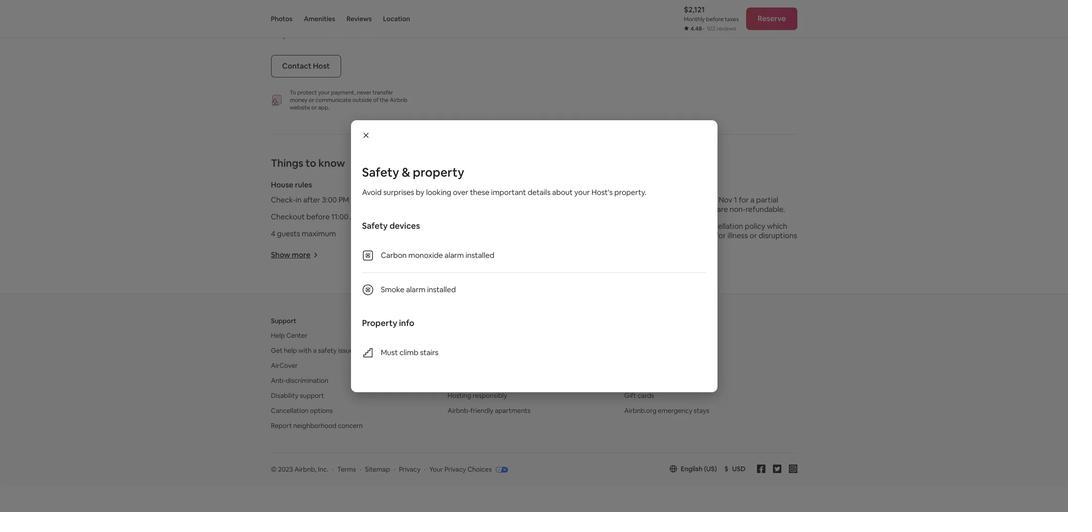 Task type: describe. For each thing, give the bounding box(es) containing it.
$2,121 monthly before taxes
[[684, 5, 739, 23]]

over
[[453, 187, 468, 197]]

issue
[[338, 347, 353, 355]]

: for response time
[[322, 30, 324, 40]]

money
[[290, 97, 307, 104]]

hosting
[[448, 392, 471, 400]]

safety right am
[[362, 220, 388, 231]]

anti-discrimination link
[[271, 377, 328, 385]]

applies
[[627, 231, 651, 241]]

carbon monoxide alarm
[[449, 195, 532, 205]]

4 guests maximum
[[271, 229, 336, 239]]

am
[[350, 212, 362, 222]]

cancel
[[627, 195, 651, 205]]

1 show more button from the left
[[271, 250, 318, 260]]

0 vertical spatial ·
[[703, 25, 705, 32]]

airbnb
[[390, 97, 407, 104]]

discrimination
[[286, 377, 328, 385]]

safety & property dialog
[[351, 120, 717, 392]]

privacy link
[[399, 465, 420, 474]]

in inside cancel before check-in on nov 1 for a partial refund. the first 30 nights are non-refundable.
[[701, 195, 707, 205]]

cancel before check-in on nov 1 for a partial refund. the first 30 nights are non-refundable.
[[627, 195, 785, 214]]

time
[[306, 30, 322, 40]]

reviews button
[[347, 0, 372, 38]]

things
[[271, 157, 303, 170]]

know
[[318, 157, 345, 170]]

: for response rate
[[320, 13, 322, 23]]

& for monoxide
[[473, 180, 478, 190]]

stays
[[694, 407, 709, 415]]

navigate to instagram image
[[789, 465, 797, 473]]

choices
[[467, 465, 492, 474]]

11:00
[[331, 212, 348, 222]]

stairs
[[420, 347, 438, 357]]

help center link
[[271, 331, 307, 340]]

photos button
[[271, 0, 292, 38]]

contact host link
[[271, 55, 341, 78]]

support
[[300, 392, 324, 400]]

to
[[290, 89, 296, 97]]

property
[[362, 317, 397, 328]]

an
[[348, 30, 356, 40]]

guests
[[277, 229, 300, 239]]

property for alarm
[[480, 180, 512, 190]]

contact
[[282, 61, 311, 71]]

hosting responsibly
[[448, 392, 507, 400]]

to protect your payment, never transfer money or communicate outside of the airbnb website or app.
[[290, 89, 407, 112]]

4.48 · 102 reviews
[[690, 25, 736, 32]]

location
[[383, 15, 410, 23]]

support
[[271, 317, 296, 325]]

your inside safety & property dialog
[[574, 187, 590, 197]]

carbon for carbon monoxide alarm
[[449, 195, 475, 205]]

safety & property for monoxide
[[449, 180, 512, 190]]

0 vertical spatial policy
[[673, 180, 694, 190]]

check-in after 3:00 pm
[[271, 195, 349, 205]]

30
[[684, 205, 692, 214]]

navigate to twitter image
[[773, 465, 781, 473]]

nights
[[694, 205, 715, 214]]

check-
[[677, 195, 701, 205]]

help
[[271, 331, 285, 340]]

contact host
[[282, 61, 330, 71]]

first
[[668, 205, 682, 214]]

gift cards
[[624, 392, 654, 400]]

response time : within an hour
[[271, 30, 374, 40]]

1 more from the left
[[292, 250, 311, 260]]

responsibly
[[473, 392, 507, 400]]

surprises
[[383, 187, 414, 197]]

monthly
[[684, 16, 705, 23]]

©
[[271, 465, 277, 474]]

are
[[717, 205, 728, 214]]

looking
[[426, 187, 451, 197]]

response for response time
[[271, 30, 304, 40]]

by inside review the host's full cancellation policy which applies even if you cancel for illness or disruptions caused by covid-19.
[[653, 240, 662, 250]]

the inside to protect your payment, never transfer money or communicate outside of the airbnb website or app.
[[380, 97, 389, 104]]

the
[[653, 205, 666, 214]]

your inside to protect your payment, never transfer money or communicate outside of the airbnb website or app.
[[318, 89, 330, 97]]

or right the money
[[309, 97, 314, 104]]

details
[[528, 187, 550, 197]]

protect
[[297, 89, 317, 97]]

reviews
[[347, 15, 372, 23]]

communicate
[[315, 97, 351, 104]]

for inside review the host's full cancellation policy which applies even if you cancel for illness or disruptions caused by covid-19.
[[716, 231, 726, 241]]

climb
[[399, 347, 418, 357]]

safety for avoid
[[362, 164, 399, 180]]

rate
[[306, 13, 320, 23]]

house rules
[[271, 180, 312, 190]]

checkout
[[271, 212, 305, 222]]

monoxide for carbon monoxide alarm
[[476, 195, 511, 205]]

navigate to facebook image
[[757, 465, 765, 473]]

usd
[[732, 465, 745, 473]]

neighborhood
[[293, 422, 336, 430]]

sitemap link
[[365, 465, 390, 474]]

refund.
[[627, 205, 652, 214]]

things to know
[[271, 157, 345, 170]]

house
[[271, 180, 293, 190]]

show more for first show more button from the left
[[271, 250, 311, 260]]

0 horizontal spatial ·
[[332, 465, 334, 474]]

review
[[627, 222, 651, 231]]

cancel
[[692, 231, 714, 241]]

covid-
[[663, 240, 690, 250]]

airbnb.org emergency stays
[[624, 407, 709, 415]]

smoke
[[381, 285, 404, 294]]



Task type: vqa. For each thing, say whether or not it's contained in the screenshot.
bottom earnings
no



Task type: locate. For each thing, give the bounding box(es) containing it.
cancellation up cancel
[[627, 180, 671, 190]]

property inside safety & property dialog
[[413, 164, 464, 180]]

show more button
[[271, 250, 318, 260], [449, 250, 496, 260]]

0 vertical spatial response
[[271, 13, 304, 23]]

before for in
[[652, 195, 676, 205]]

refundable.
[[746, 205, 785, 214]]

1 vertical spatial a
[[313, 347, 317, 355]]

a right "with"
[[313, 347, 317, 355]]

0 vertical spatial alarm
[[512, 195, 532, 205]]

2 show from the left
[[449, 250, 468, 260]]

& for surprises
[[402, 164, 410, 180]]

1 horizontal spatial installed
[[466, 250, 494, 260]]

0 horizontal spatial a
[[313, 347, 317, 355]]

: left the within
[[322, 30, 324, 40]]

1 horizontal spatial before
[[652, 195, 676, 205]]

0 vertical spatial :
[[320, 13, 322, 23]]

0 vertical spatial the
[[380, 97, 389, 104]]

or left app.
[[311, 104, 317, 112]]

safety up avoid
[[362, 164, 399, 180]]

aircover
[[271, 362, 298, 370]]

&
[[402, 164, 410, 180], [473, 180, 478, 190]]

0 horizontal spatial cancellation
[[271, 407, 308, 415]]

0 horizontal spatial &
[[402, 164, 410, 180]]

before inside the $2,121 monthly before taxes
[[706, 16, 724, 23]]

terms link
[[337, 465, 356, 474]]

1 vertical spatial monoxide
[[408, 250, 443, 260]]

by inside safety & property dialog
[[416, 187, 424, 197]]

1 in from the left
[[296, 195, 302, 205]]

help center
[[271, 331, 307, 340]]

safety up carbon monoxide alarm at top left
[[449, 180, 472, 190]]

& inside dialog
[[402, 164, 410, 180]]

on
[[708, 195, 717, 205]]

before up the 4.48 · 102 reviews
[[706, 16, 724, 23]]

2 horizontal spatial before
[[706, 16, 724, 23]]

options
[[310, 407, 333, 415]]

to
[[306, 157, 316, 170]]

policy inside review the host's full cancellation policy which applies even if you cancel for illness or disruptions caused by covid-19.
[[745, 222, 765, 231]]

for inside cancel before check-in on nov 1 for a partial refund. the first 30 nights are non-refundable.
[[739, 195, 749, 205]]

you
[[677, 231, 690, 241]]

0 horizontal spatial policy
[[673, 180, 694, 190]]

before
[[706, 16, 724, 23], [652, 195, 676, 205], [306, 212, 330, 222]]

cancellation down disability
[[271, 407, 308, 415]]

taxes
[[725, 16, 739, 23]]

by left looking
[[416, 187, 424, 197]]

a inside cancel before check-in on nov 1 for a partial refund. the first 30 nights are non-refundable.
[[750, 195, 754, 205]]

96%
[[323, 13, 338, 23]]

0 horizontal spatial for
[[716, 231, 726, 241]]

0 vertical spatial your
[[318, 89, 330, 97]]

website
[[290, 104, 310, 112]]

airbnb,
[[294, 465, 316, 474]]

1 show from the left
[[271, 250, 290, 260]]

2 show more from the left
[[449, 250, 488, 260]]

0 horizontal spatial show
[[271, 250, 290, 260]]

before inside cancel before check-in on nov 1 for a partial refund. the first 30 nights are non-refundable.
[[652, 195, 676, 205]]

safety & property up "surprises"
[[362, 164, 464, 180]]

safety & property inside dialog
[[362, 164, 464, 180]]

host's
[[666, 222, 688, 231]]

1 horizontal spatial &
[[473, 180, 478, 190]]

or for to
[[311, 104, 317, 112]]

© 2023 airbnb, inc.
[[271, 465, 328, 474]]

host
[[313, 61, 330, 71]]

or for review
[[750, 231, 757, 241]]

hour
[[358, 30, 374, 40]]

0 horizontal spatial privacy
[[399, 465, 420, 474]]

monoxide inside safety & property dialog
[[408, 250, 443, 260]]

policy down refundable.
[[745, 222, 765, 231]]

in
[[296, 195, 302, 205], [701, 195, 707, 205]]

1 vertical spatial response
[[271, 30, 304, 40]]

1 horizontal spatial privacy
[[444, 465, 466, 474]]

safety & property up carbon monoxide alarm at top left
[[449, 180, 512, 190]]

checkout before 11:00 am
[[271, 212, 362, 222]]

in left on
[[701, 195, 707, 205]]

if
[[671, 231, 676, 241]]

safety
[[362, 164, 399, 180], [449, 180, 472, 190], [362, 220, 388, 231]]

your up app.
[[318, 89, 330, 97]]

1 vertical spatial :
[[322, 30, 324, 40]]

0 horizontal spatial alarm
[[406, 285, 425, 294]]

privacy inside 'your privacy choices' link
[[444, 465, 466, 474]]

location button
[[383, 0, 410, 38]]

1 horizontal spatial in
[[701, 195, 707, 205]]

1 horizontal spatial carbon
[[449, 195, 475, 205]]

1 horizontal spatial ·
[[703, 25, 705, 32]]

property up carbon monoxide alarm at top left
[[480, 180, 512, 190]]

1 vertical spatial policy
[[745, 222, 765, 231]]

$
[[724, 465, 728, 473]]

2 more from the left
[[470, 250, 488, 260]]

response left rate
[[271, 13, 304, 23]]

1 vertical spatial by
[[653, 240, 662, 250]]

0 horizontal spatial the
[[380, 97, 389, 104]]

: left 96%
[[320, 13, 322, 23]]

concern
[[338, 422, 363, 430]]

get help with a safety issue link
[[271, 347, 353, 355]]

pm
[[339, 195, 349, 205]]

center
[[286, 331, 307, 340]]

monoxide right over
[[476, 195, 511, 205]]

0 vertical spatial cancellation
[[627, 180, 671, 190]]

0 vertical spatial a
[[750, 195, 754, 205]]

emergency
[[658, 407, 692, 415]]

1 horizontal spatial more
[[470, 250, 488, 260]]

rules
[[295, 180, 312, 190]]

0 horizontal spatial show more
[[271, 250, 311, 260]]

0 horizontal spatial by
[[416, 187, 424, 197]]

1 vertical spatial alarm
[[445, 250, 464, 260]]

0 horizontal spatial your
[[318, 89, 330, 97]]

within
[[325, 30, 346, 40]]

the down "the"
[[653, 222, 665, 231]]

report neighborhood concern link
[[271, 422, 363, 430]]

1 vertical spatial before
[[652, 195, 676, 205]]

1 horizontal spatial show
[[449, 250, 468, 260]]

property info
[[362, 317, 414, 328]]

disruptions
[[759, 231, 797, 241]]

carbon
[[449, 195, 475, 205], [381, 250, 407, 260]]

2 horizontal spatial alarm
[[512, 195, 532, 205]]

disability
[[271, 392, 298, 400]]

or right illness
[[750, 231, 757, 241]]

or inside review the host's full cancellation policy which applies even if you cancel for illness or disruptions caused by covid-19.
[[750, 231, 757, 241]]

0 vertical spatial for
[[739, 195, 749, 205]]

app.
[[318, 104, 329, 112]]

before up maximum
[[306, 212, 330, 222]]

1 horizontal spatial alarm
[[445, 250, 464, 260]]

a left partial
[[750, 195, 754, 205]]

show for 2nd show more button from the left
[[449, 250, 468, 260]]

policy
[[673, 180, 694, 190], [745, 222, 765, 231]]

apartments
[[495, 407, 530, 415]]

1 horizontal spatial your
[[574, 187, 590, 197]]

0 horizontal spatial property
[[413, 164, 464, 180]]

response rate : 96%
[[271, 13, 338, 23]]

devices
[[390, 220, 420, 231]]

airbnb.org emergency stays link
[[624, 407, 709, 415]]

alarm for carbon monoxide alarm
[[512, 195, 532, 205]]

the inside review the host's full cancellation policy which applies even if you cancel for illness or disruptions caused by covid-19.
[[653, 222, 665, 231]]

more
[[292, 250, 311, 260], [470, 250, 488, 260]]

1 response from the top
[[271, 13, 304, 23]]

1 horizontal spatial policy
[[745, 222, 765, 231]]

with
[[298, 347, 312, 355]]

1 vertical spatial for
[[716, 231, 726, 241]]

show more for 2nd show more button from the left
[[449, 250, 488, 260]]

safety for carbon
[[449, 180, 472, 190]]

friendly
[[471, 407, 493, 415]]

of
[[373, 97, 379, 104]]

102
[[706, 25, 715, 32]]

0 vertical spatial carbon
[[449, 195, 475, 205]]

a
[[750, 195, 754, 205], [313, 347, 317, 355]]

2 vertical spatial alarm
[[406, 285, 425, 294]]

1 horizontal spatial monoxide
[[476, 195, 511, 205]]

0 horizontal spatial more
[[292, 250, 311, 260]]

cancellation
[[627, 180, 671, 190], [271, 407, 308, 415]]

carbon monoxide alarm installed
[[381, 250, 494, 260]]

carbon for carbon monoxide alarm installed
[[381, 250, 407, 260]]

privacy right your
[[444, 465, 466, 474]]

1 horizontal spatial a
[[750, 195, 754, 205]]

info
[[399, 317, 414, 328]]

1 show more from the left
[[271, 250, 311, 260]]

· left 102
[[703, 25, 705, 32]]

response down photos
[[271, 30, 304, 40]]

0 vertical spatial by
[[416, 187, 424, 197]]

0 horizontal spatial in
[[296, 195, 302, 205]]

check-
[[271, 195, 296, 205]]

policy up check-
[[673, 180, 694, 190]]

safety devices
[[362, 220, 420, 231]]

2 in from the left
[[701, 195, 707, 205]]

terms
[[337, 465, 356, 474]]

english (us)
[[681, 465, 717, 473]]

outside
[[352, 97, 372, 104]]

in left after
[[296, 195, 302, 205]]

safety
[[318, 347, 337, 355]]

must climb stairs
[[381, 347, 438, 357]]

alarm
[[512, 195, 532, 205], [445, 250, 464, 260], [406, 285, 425, 294]]

show
[[271, 250, 290, 260], [449, 250, 468, 260]]

1 privacy from the left
[[399, 465, 420, 474]]

review the host's full cancellation policy which applies even if you cancel for illness or disruptions caused by covid-19.
[[627, 222, 797, 250]]

1 horizontal spatial property
[[480, 180, 512, 190]]

0 vertical spatial before
[[706, 16, 724, 23]]

(us)
[[704, 465, 717, 473]]

& right over
[[473, 180, 478, 190]]

cancellation options
[[271, 407, 333, 415]]

2 privacy from the left
[[444, 465, 466, 474]]

1 vertical spatial cancellation
[[271, 407, 308, 415]]

0 vertical spatial installed
[[466, 250, 494, 260]]

· right inc.
[[332, 465, 334, 474]]

your right about
[[574, 187, 590, 197]]

1 vertical spatial your
[[574, 187, 590, 197]]

by right caused
[[653, 240, 662, 250]]

safety & property
[[362, 164, 464, 180], [449, 180, 512, 190]]

anti-
[[271, 377, 286, 385]]

monoxide up smoke alarm installed
[[408, 250, 443, 260]]

0 horizontal spatial installed
[[427, 285, 456, 294]]

1 horizontal spatial show more button
[[449, 250, 496, 260]]

avoid
[[362, 187, 382, 197]]

1 horizontal spatial for
[[739, 195, 749, 205]]

1 horizontal spatial show more
[[449, 250, 488, 260]]

property for by
[[413, 164, 464, 180]]

2 vertical spatial before
[[306, 212, 330, 222]]

cancellation for cancellation policy
[[627, 180, 671, 190]]

1 vertical spatial ·
[[332, 465, 334, 474]]

property up looking
[[413, 164, 464, 180]]

reviews
[[716, 25, 736, 32]]

partial
[[756, 195, 778, 205]]

0 horizontal spatial carbon
[[381, 250, 407, 260]]

english
[[681, 465, 703, 473]]

cancellation for cancellation options
[[271, 407, 308, 415]]

2 response from the top
[[271, 30, 304, 40]]

1 horizontal spatial the
[[653, 222, 665, 231]]

caused
[[627, 240, 652, 250]]

your privacy choices link
[[429, 465, 508, 474]]

disability support link
[[271, 392, 324, 400]]

the right of
[[380, 97, 389, 104]]

1 vertical spatial the
[[653, 222, 665, 231]]

carbon inside safety & property dialog
[[381, 250, 407, 260]]

4.48
[[690, 25, 702, 32]]

before for am
[[306, 212, 330, 222]]

english (us) button
[[669, 465, 717, 473]]

privacy
[[399, 465, 420, 474], [444, 465, 466, 474]]

monoxide for carbon monoxide alarm installed
[[408, 250, 443, 260]]

safety & property for surprises
[[362, 164, 464, 180]]

1 vertical spatial installed
[[427, 285, 456, 294]]

response for response rate
[[271, 13, 304, 23]]

before down cancellation policy
[[652, 195, 676, 205]]

privacy left your
[[399, 465, 420, 474]]

2 show more button from the left
[[449, 250, 496, 260]]

& up "surprises"
[[402, 164, 410, 180]]

monoxide
[[476, 195, 511, 205], [408, 250, 443, 260]]

1 horizontal spatial by
[[653, 240, 662, 250]]

for left illness
[[716, 231, 726, 241]]

0 horizontal spatial before
[[306, 212, 330, 222]]

cancellation
[[701, 222, 743, 231]]

1 vertical spatial carbon
[[381, 250, 407, 260]]

0 horizontal spatial show more button
[[271, 250, 318, 260]]

which
[[767, 222, 787, 231]]

alarm for carbon monoxide alarm installed
[[445, 250, 464, 260]]

for right 1
[[739, 195, 749, 205]]

1 horizontal spatial cancellation
[[627, 180, 671, 190]]

0 horizontal spatial monoxide
[[408, 250, 443, 260]]

property.
[[614, 187, 647, 197]]

non-
[[730, 205, 746, 214]]

0 vertical spatial monoxide
[[476, 195, 511, 205]]

show for first show more button from the left
[[271, 250, 290, 260]]



